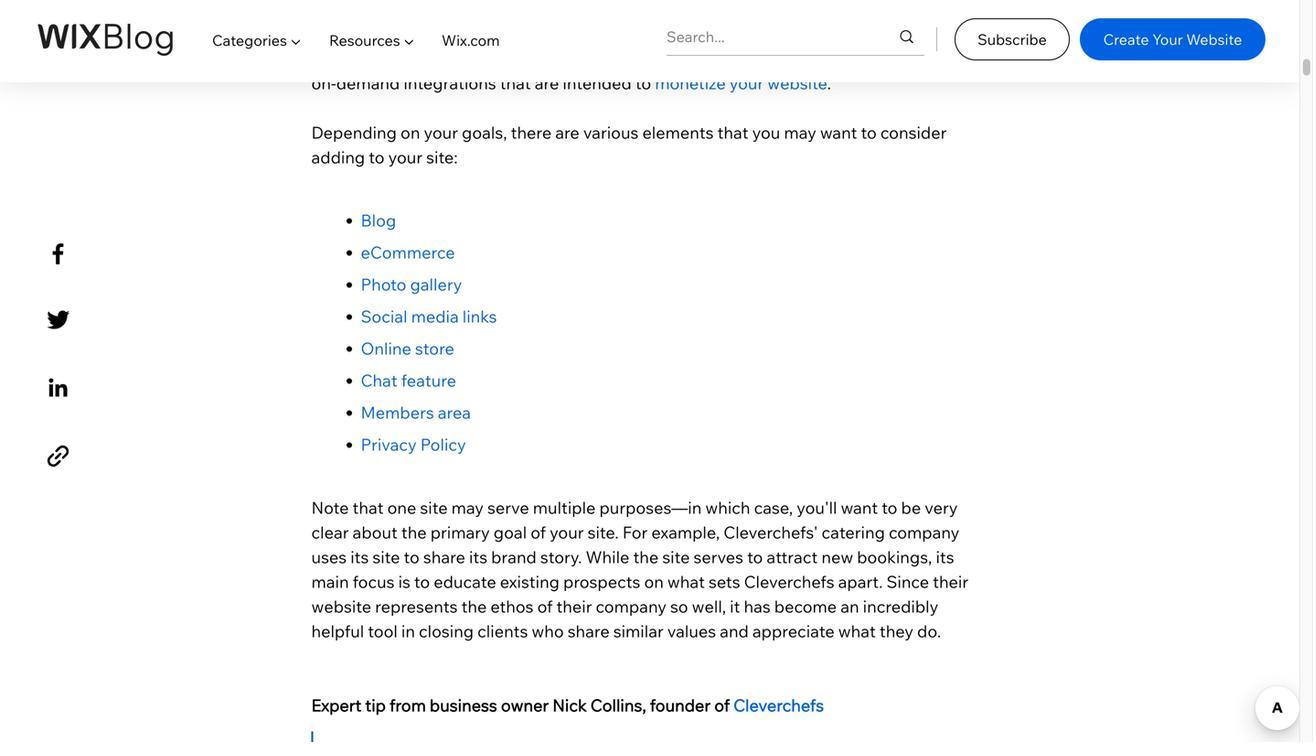 Task type: describe. For each thing, give the bounding box(es) containing it.
about
[[353, 522, 398, 542]]

1 vertical spatial cleverchefs
[[734, 695, 824, 715]]

privacy policy
[[361, 434, 466, 455]]

nick
[[553, 695, 587, 715]]

chat feature
[[361, 370, 457, 391]]

members area link
[[361, 402, 471, 423]]

categories ▼
[[212, 31, 301, 49]]

cleverchefs link
[[734, 695, 824, 715]]

0 vertical spatial online
[[826, 0, 873, 19]]

▼ for categories ▼
[[290, 31, 301, 49]]

on-
[[312, 73, 336, 93]]

1 horizontal spatial company
[[889, 522, 960, 542]]

site:
[[426, 147, 458, 167]]

blog link
[[361, 210, 396, 230]]

appreciate
[[753, 621, 835, 641]]

case,
[[754, 497, 793, 518]]

online store
[[361, 338, 455, 359]]

helpful
[[312, 621, 364, 641]]

existing
[[500, 571, 560, 592]]

whereas
[[312, 48, 376, 69]]

serves
[[694, 547, 744, 567]]

me"
[[894, 23, 924, 44]]

represents
[[375, 596, 458, 617]]

primary
[[431, 522, 490, 542]]

are inside depending on your goals, there are various elements that you may want to consider adding to your site:
[[556, 122, 580, 143]]

elements
[[643, 122, 714, 143]]

store inside will naturally look different from an online store. a portfolio will include pages showcasing your work and a prominent "contact me" form— whereas an online store will have  product pages, payment pages and maybe even print- on-demand integrations that are intended to
[[452, 48, 492, 69]]

chat feature link
[[361, 370, 457, 391]]

social media links
[[361, 306, 497, 327]]

who
[[532, 621, 564, 641]]

"contact
[[823, 23, 890, 44]]

0 horizontal spatial online
[[402, 48, 449, 69]]

monetize
[[655, 73, 726, 93]]

cleverchefs'
[[724, 522, 818, 542]]

blog
[[361, 210, 396, 230]]

intended
[[563, 73, 632, 93]]

site.
[[588, 522, 619, 542]]

1 vertical spatial and
[[810, 48, 839, 69]]

similar
[[614, 621, 664, 641]]

0 vertical spatial share
[[423, 547, 466, 567]]

you'll
[[797, 497, 838, 518]]

your inside note that one site may serve multiple purposes—in which case, you'll want to be very clear about the primary goal of your site. for example, cleverchefs' catering company uses its site to share its brand story. while the site serves to attract new bookings, its main focus is to educate existing prospects on what sets cleverchefs apart. since their website represents the ethos of their company so well, it has become an incredibly helpful tool in closing clients who share similar values and appreciate what they do.
[[550, 522, 584, 542]]

0 horizontal spatial their
[[557, 596, 592, 617]]

on inside note that one site may serve multiple purposes—in which case, you'll want to be very clear about the primary goal of your site. for example, cleverchefs' catering company uses its site to share its brand story. while the site serves to attract new bookings, its main focus is to educate existing prospects on what sets cleverchefs apart. since their website represents the ethos of their company so well, it has become an incredibly helpful tool in closing clients who share similar values and appreciate what they do.
[[645, 571, 664, 592]]

well,
[[692, 596, 727, 617]]

an inside note that one site may serve multiple purposes—in which case, you'll want to be very clear about the primary goal of your site. for example, cleverchefs' catering company uses its site to share its brand story. while the site serves to attract new bookings, its main focus is to educate existing prospects on what sets cleverchefs apart. since their website represents the ethos of their company so well, it has become an incredibly helpful tool in closing clients who share similar values and appreciate what they do.
[[841, 596, 860, 617]]

create
[[1104, 30, 1150, 48]]

may inside note that one site may serve multiple purposes—in which case, you'll want to be very clear about the primary goal of your site. for example, cleverchefs' catering company uses its site to share its brand story. while the site serves to attract new bookings, its main focus is to educate existing prospects on what sets cleverchefs apart. since their website represents the ethos of their company so well, it has become an incredibly helpful tool in closing clients who share similar values and appreciate what they do.
[[452, 497, 484, 518]]

1 horizontal spatial will
[[495, 48, 520, 69]]

depending
[[312, 122, 397, 143]]

privacy policy link
[[361, 434, 466, 455]]

for
[[623, 522, 648, 542]]

social media links link
[[361, 306, 497, 327]]

have
[[524, 48, 560, 69]]

Search... search field
[[667, 18, 862, 55]]

privacy
[[361, 434, 417, 455]]

0 vertical spatial pages
[[469, 23, 516, 44]]

tip
[[365, 695, 386, 715]]

photo
[[361, 274, 407, 294]]

bookings,
[[857, 547, 933, 567]]

there
[[511, 122, 552, 143]]

very
[[925, 497, 958, 518]]

owner
[[501, 695, 549, 715]]

tool
[[368, 621, 398, 641]]

goals,
[[462, 122, 507, 143]]

it
[[730, 596, 741, 617]]

be
[[902, 497, 922, 518]]

0 horizontal spatial will
[[381, 23, 406, 44]]

1 horizontal spatial an
[[804, 0, 823, 19]]

0 vertical spatial of
[[531, 522, 546, 542]]

subscribe
[[978, 30, 1047, 48]]

may inside depending on your goals, there are various elements that you may want to consider adding to your site:
[[784, 122, 817, 143]]

a
[[924, 0, 935, 19]]

is
[[399, 571, 411, 592]]

website
[[1187, 30, 1243, 48]]

business
[[430, 695, 498, 715]]

one
[[388, 497, 417, 518]]

that inside note that one site may serve multiple purposes—in which case, you'll want to be very clear about the primary goal of your site. for example, cleverchefs' catering company uses its site to share its brand story. while the site serves to attract new bookings, its main focus is to educate existing prospects on what sets cleverchefs apart. since their website represents the ethos of their company so well, it has become an incredibly helpful tool in closing clients who share similar values and appreciate what they do.
[[353, 497, 384, 518]]

in
[[402, 621, 415, 641]]

gallery
[[410, 274, 462, 294]]

to right 'is'
[[414, 571, 430, 592]]

area
[[438, 402, 471, 423]]

from inside will naturally look different from an online store. a portfolio will include pages showcasing your work and a prominent "contact me" form— whereas an online store will have  product pages, payment pages and maybe even print- on-demand integrations that are intended to
[[764, 0, 800, 19]]

to down "cleverchefs'"
[[748, 547, 763, 567]]

1 horizontal spatial site
[[420, 497, 448, 518]]

even
[[899, 48, 936, 69]]

new
[[822, 547, 854, 567]]

0 horizontal spatial site
[[373, 547, 400, 567]]

clear
[[312, 522, 349, 542]]

form—
[[928, 23, 980, 44]]

to left consider
[[861, 122, 877, 143]]

prominent
[[739, 23, 819, 44]]

social
[[361, 306, 408, 327]]

catering
[[822, 522, 886, 542]]

want for may
[[821, 122, 858, 143]]

main
[[312, 571, 349, 592]]

3 its from the left
[[936, 547, 955, 567]]

adding
[[312, 147, 365, 167]]

that inside will naturally look different from an online store. a portfolio will include pages showcasing your work and a prominent "contact me" form— whereas an online store will have  product pages, payment pages and maybe even print- on-demand integrations that are intended to
[[500, 73, 531, 93]]

work
[[652, 23, 690, 44]]



Task type: vqa. For each thing, say whether or not it's contained in the screenshot.
middle 'the'
yes



Task type: locate. For each thing, give the bounding box(es) containing it.
that up about
[[353, 497, 384, 518]]

store up the integrations on the left top of page
[[452, 48, 492, 69]]

your inside will naturally look different from an online store. a portfolio will include pages showcasing your work and a prominent "contact me" form— whereas an online store will have  product pages, payment pages and maybe even print- on-demand integrations that are intended to
[[614, 23, 649, 44]]

site down about
[[373, 547, 400, 567]]

0 horizontal spatial ▼
[[290, 31, 301, 49]]

1 vertical spatial of
[[538, 596, 553, 617]]

media
[[411, 306, 459, 327]]

2 vertical spatial and
[[720, 621, 749, 641]]

1 vertical spatial are
[[556, 122, 580, 143]]

0 vertical spatial what
[[668, 571, 705, 592]]

1 vertical spatial an
[[379, 48, 398, 69]]

1 horizontal spatial ▼
[[404, 31, 415, 49]]

0 vertical spatial from
[[764, 0, 800, 19]]

0 horizontal spatial the
[[402, 522, 427, 542]]

0 horizontal spatial an
[[379, 48, 398, 69]]

of up who
[[538, 596, 553, 617]]

1 horizontal spatial pages
[[759, 48, 807, 69]]

closing
[[419, 621, 474, 641]]

share down primary at the bottom of page
[[423, 547, 466, 567]]

its
[[351, 547, 369, 567], [469, 547, 488, 567], [936, 547, 955, 567]]

resources  ▼
[[329, 31, 415, 49]]

want inside depending on your goals, there are various elements that you may want to consider adding to your site:
[[821, 122, 858, 143]]

1 horizontal spatial what
[[839, 621, 876, 641]]

are inside will naturally look different from an online store. a portfolio will include pages showcasing your work and a prominent "contact me" form— whereas an online store will have  product pages, payment pages and maybe even print- on-demand integrations that are intended to
[[535, 73, 559, 93]]

note
[[312, 497, 349, 518]]

0 horizontal spatial from
[[390, 695, 426, 715]]

0 vertical spatial the
[[402, 522, 427, 542]]

2 ▼ from the left
[[404, 31, 415, 49]]

online down include
[[402, 48, 449, 69]]

policy
[[421, 434, 466, 455]]

subscribe link
[[955, 18, 1070, 60]]

and inside note that one site may serve multiple purposes—in which case, you'll want to be very clear about the primary goal of your site. for example, cleverchefs' catering company uses its site to share its brand story. while the site serves to attract new bookings, its main focus is to educate existing prospects on what sets cleverchefs apart. since their website represents the ethos of their company so well, it has become an incredibly helpful tool in closing clients who share similar values and appreciate what they do.
[[720, 621, 749, 641]]

0 vertical spatial and
[[694, 23, 723, 44]]

0 horizontal spatial website
[[312, 596, 372, 617]]

resources
[[329, 31, 400, 49]]

from up prominent
[[764, 0, 800, 19]]

maybe
[[843, 48, 895, 69]]

of right 'founder'
[[715, 695, 730, 715]]

may up primary at the bottom of page
[[452, 497, 484, 518]]

▼ for resources  ▼
[[404, 31, 415, 49]]

the down educate
[[462, 596, 487, 617]]

while
[[586, 547, 630, 567]]

share article on facebook image
[[42, 238, 74, 270]]

cleverchefs
[[744, 571, 835, 592], [734, 695, 824, 715]]

that down have
[[500, 73, 531, 93]]

to up 'is'
[[404, 547, 420, 567]]

1 vertical spatial share
[[568, 621, 610, 641]]

0 horizontal spatial company
[[596, 596, 667, 617]]

create your website link
[[1081, 18, 1266, 60]]

their right since
[[933, 571, 969, 592]]

1 vertical spatial company
[[596, 596, 667, 617]]

has
[[744, 596, 771, 617]]

values
[[668, 621, 717, 641]]

multiple
[[533, 497, 596, 518]]

feature
[[401, 370, 457, 391]]

example,
[[652, 522, 720, 542]]

2 its from the left
[[469, 547, 488, 567]]

1 vertical spatial website
[[312, 596, 372, 617]]

2 horizontal spatial that
[[718, 122, 749, 143]]

to down depending
[[369, 147, 385, 167]]

various
[[584, 122, 639, 143]]

its down very
[[936, 547, 955, 567]]

the down one on the bottom
[[402, 522, 427, 542]]

0 vertical spatial store
[[452, 48, 492, 69]]

story.
[[541, 547, 582, 567]]

may
[[784, 122, 817, 143], [452, 497, 484, 518]]

integrations
[[404, 73, 496, 93]]

want down .
[[821, 122, 858, 143]]

company up similar
[[596, 596, 667, 617]]

1 horizontal spatial from
[[764, 0, 800, 19]]

its up educate
[[469, 547, 488, 567]]

will left include
[[381, 23, 406, 44]]

may right you
[[784, 122, 817, 143]]

site right one on the bottom
[[420, 497, 448, 518]]

online up "contact
[[826, 0, 873, 19]]

cleverchefs inside note that one site may serve multiple purposes—in which case, you'll want to be very clear about the primary goal of your site. for example, cleverchefs' catering company uses its site to share its brand story. while the site serves to attract new bookings, its main focus is to educate existing prospects on what sets cleverchefs apart. since their website represents the ethos of their company so well, it has become an incredibly helpful tool in closing clients who share similar values and appreciate what they do.
[[744, 571, 835, 592]]

are down have
[[535, 73, 559, 93]]

a
[[726, 23, 735, 44]]

0 horizontal spatial its
[[351, 547, 369, 567]]

cleverchefs down 'appreciate'
[[734, 695, 824, 715]]

0 vertical spatial company
[[889, 522, 960, 542]]

store down the media
[[415, 338, 455, 359]]

website up helpful
[[312, 596, 372, 617]]

that inside depending on your goals, there are various elements that you may want to consider adding to your site:
[[718, 122, 749, 143]]

0 horizontal spatial may
[[452, 497, 484, 518]]

1 vertical spatial from
[[390, 695, 426, 715]]

note that one site may serve multiple purposes—in which case, you'll want to be very clear about the primary goal of your site. for example, cleverchefs' catering company uses its site to share its brand story. while the site serves to attract new bookings, its main focus is to educate existing prospects on what sets cleverchefs apart. since their website represents the ethos of their company so well, it has become an incredibly helpful tool in closing clients who share similar values and appreciate what they do.
[[312, 497, 973, 641]]

they
[[880, 621, 914, 641]]

to inside will naturally look different from an online store. a portfolio will include pages showcasing your work and a prominent "contact me" form— whereas an online store will have  product pages, payment pages and maybe even print- on-demand integrations that are intended to
[[636, 73, 652, 93]]

1 vertical spatial on
[[645, 571, 664, 592]]

your left site:
[[388, 147, 423, 167]]

1 horizontal spatial may
[[784, 122, 817, 143]]

do.
[[918, 621, 942, 641]]

pages right include
[[469, 23, 516, 44]]

1 vertical spatial may
[[452, 497, 484, 518]]

want up 'catering'
[[841, 497, 878, 518]]

links
[[463, 306, 497, 327]]

the
[[402, 522, 427, 542], [634, 547, 659, 567], [462, 596, 487, 617]]

copy link of the article image
[[42, 440, 74, 472], [42, 440, 74, 472]]

0 vertical spatial an
[[804, 0, 823, 19]]

None search field
[[667, 18, 925, 55]]

naturally
[[587, 0, 654, 19]]

▼ right resources
[[404, 31, 415, 49]]

0 vertical spatial may
[[784, 122, 817, 143]]

company down be at the bottom of the page
[[889, 522, 960, 542]]

1 vertical spatial want
[[841, 497, 878, 518]]

from right tip
[[390, 695, 426, 715]]

0 vertical spatial are
[[535, 73, 559, 93]]

apart.
[[839, 571, 883, 592]]

founder
[[650, 695, 711, 715]]

0 horizontal spatial what
[[668, 571, 705, 592]]

attract
[[767, 547, 818, 567]]

that left you
[[718, 122, 749, 143]]

1 vertical spatial their
[[557, 596, 592, 617]]

monetize your website link
[[652, 73, 828, 93]]

that
[[500, 73, 531, 93], [718, 122, 749, 143], [353, 497, 384, 518]]

0 horizontal spatial share
[[423, 547, 466, 567]]

1 horizontal spatial the
[[462, 596, 487, 617]]

1 vertical spatial store
[[415, 338, 455, 359]]

0 vertical spatial their
[[933, 571, 969, 592]]

members
[[361, 402, 434, 423]]

the down the "for"
[[634, 547, 659, 567]]

share article on linkedin image
[[42, 372, 74, 404], [42, 372, 74, 404]]

and
[[694, 23, 723, 44], [810, 48, 839, 69], [720, 621, 749, 641]]

on inside depending on your goals, there are various elements that you may want to consider adding to your site:
[[401, 122, 420, 143]]

and up .
[[810, 48, 839, 69]]

share right who
[[568, 621, 610, 641]]

serve
[[488, 497, 529, 518]]

photo gallery link
[[361, 274, 462, 294]]

0 horizontal spatial pages
[[469, 23, 516, 44]]

collins,
[[591, 695, 647, 715]]

ecommerce
[[361, 242, 455, 262]]

its up focus
[[351, 547, 369, 567]]

your down naturally
[[614, 23, 649, 44]]

on up similar
[[645, 571, 664, 592]]

on right depending
[[401, 122, 420, 143]]

0 vertical spatial that
[[500, 73, 531, 93]]

2 horizontal spatial the
[[634, 547, 659, 567]]

purposes—in
[[600, 497, 702, 518]]

to down pages,
[[636, 73, 652, 93]]

1 horizontal spatial share
[[568, 621, 610, 641]]

1 horizontal spatial on
[[645, 571, 664, 592]]

1 horizontal spatial website
[[768, 73, 828, 93]]

your down payment
[[730, 73, 764, 93]]

showcasing
[[520, 23, 611, 44]]

cleverchefs down "attract"
[[744, 571, 835, 592]]

their up who
[[557, 596, 592, 617]]

your up site:
[[424, 122, 458, 143]]

2 vertical spatial that
[[353, 497, 384, 518]]

0 vertical spatial website
[[768, 73, 828, 93]]

2 vertical spatial will
[[495, 48, 520, 69]]

1 vertical spatial the
[[634, 547, 659, 567]]

want
[[821, 122, 858, 143], [841, 497, 878, 518]]

2 horizontal spatial its
[[936, 547, 955, 567]]

are right there
[[556, 122, 580, 143]]

2 vertical spatial of
[[715, 695, 730, 715]]

of right goal in the bottom of the page
[[531, 522, 546, 542]]

0 horizontal spatial on
[[401, 122, 420, 143]]

1 vertical spatial will
[[381, 23, 406, 44]]

will left have
[[495, 48, 520, 69]]

online
[[826, 0, 873, 19], [402, 48, 449, 69]]

website down prominent
[[768, 73, 828, 93]]

categories
[[212, 31, 287, 49]]

1 ▼ from the left
[[290, 31, 301, 49]]

pages down prominent
[[759, 48, 807, 69]]

which
[[706, 497, 751, 518]]

your
[[1153, 30, 1184, 48]]

online store link
[[361, 338, 455, 359]]

1 vertical spatial that
[[718, 122, 749, 143]]

want inside note that one site may serve multiple purposes—in which case, you'll want to be very clear about the primary goal of your site. for example, cleverchefs' catering company uses its site to share its brand story. while the site serves to attract new bookings, its main focus is to educate existing prospects on what sets cleverchefs apart. since their website represents the ethos of their company so well, it has become an incredibly helpful tool in closing clients who share similar values and appreciate what they do.
[[841, 497, 878, 518]]

demand
[[336, 73, 400, 93]]

educate
[[434, 571, 497, 592]]

an up demand
[[379, 48, 398, 69]]

0 vertical spatial will
[[558, 0, 583, 19]]

an up prominent
[[804, 0, 823, 19]]

1 vertical spatial online
[[402, 48, 449, 69]]

1 horizontal spatial their
[[933, 571, 969, 592]]

1 vertical spatial what
[[839, 621, 876, 641]]

to left be at the bottom of the page
[[882, 497, 898, 518]]

0 vertical spatial on
[[401, 122, 420, 143]]

what left 'they'
[[839, 621, 876, 641]]

payment
[[687, 48, 756, 69]]

ethos
[[491, 596, 534, 617]]

wix.com
[[442, 31, 500, 49]]

sets
[[709, 571, 741, 592]]

2 horizontal spatial will
[[558, 0, 583, 19]]

chat
[[361, 370, 398, 391]]

2 horizontal spatial an
[[841, 596, 860, 617]]

since
[[887, 571, 930, 592]]

.
[[828, 73, 832, 93]]

what up so
[[668, 571, 705, 592]]

and down it
[[720, 621, 749, 641]]

expert tip from business owner nick collins, founder of cleverchefs
[[312, 695, 824, 715]]

2 vertical spatial the
[[462, 596, 487, 617]]

will up showcasing
[[558, 0, 583, 19]]

and left the a
[[694, 23, 723, 44]]

1 horizontal spatial its
[[469, 547, 488, 567]]

portfolio
[[312, 23, 377, 44]]

share article on twitter image
[[42, 304, 74, 336], [42, 304, 74, 336]]

1 vertical spatial pages
[[759, 48, 807, 69]]

pages,
[[633, 48, 684, 69]]

you
[[753, 122, 781, 143]]

1 horizontal spatial online
[[826, 0, 873, 19]]

an down the apart.
[[841, 596, 860, 617]]

share article on facebook image
[[42, 238, 74, 270]]

company
[[889, 522, 960, 542], [596, 596, 667, 617]]

print-
[[939, 48, 981, 69]]

site down example,
[[663, 547, 690, 567]]

different
[[694, 0, 760, 19]]

▼ right categories
[[290, 31, 301, 49]]

ecommerce link
[[361, 242, 455, 262]]

focus
[[353, 571, 395, 592]]

1 its from the left
[[351, 547, 369, 567]]

will
[[558, 0, 583, 19], [381, 23, 406, 44], [495, 48, 520, 69]]

2 vertical spatial an
[[841, 596, 860, 617]]

2 horizontal spatial site
[[663, 547, 690, 567]]

0 horizontal spatial that
[[353, 497, 384, 518]]

consider
[[881, 122, 947, 143]]

0 vertical spatial want
[[821, 122, 858, 143]]

wix.com link
[[428, 15, 514, 66]]

incredibly
[[863, 596, 939, 617]]

your down multiple
[[550, 522, 584, 542]]

want for you'll
[[841, 497, 878, 518]]

members area
[[361, 402, 471, 423]]

0 vertical spatial cleverchefs
[[744, 571, 835, 592]]

product
[[568, 48, 629, 69]]

1 horizontal spatial that
[[500, 73, 531, 93]]

website inside note that one site may serve multiple purposes—in which case, you'll want to be very clear about the primary goal of your site. for example, cleverchefs' catering company uses its site to share its brand story. while the site serves to attract new bookings, its main focus is to educate existing prospects on what sets cleverchefs apart. since their website represents the ethos of their company so well, it has become an incredibly helpful tool in closing clients who share similar values and appreciate what they do.
[[312, 596, 372, 617]]



